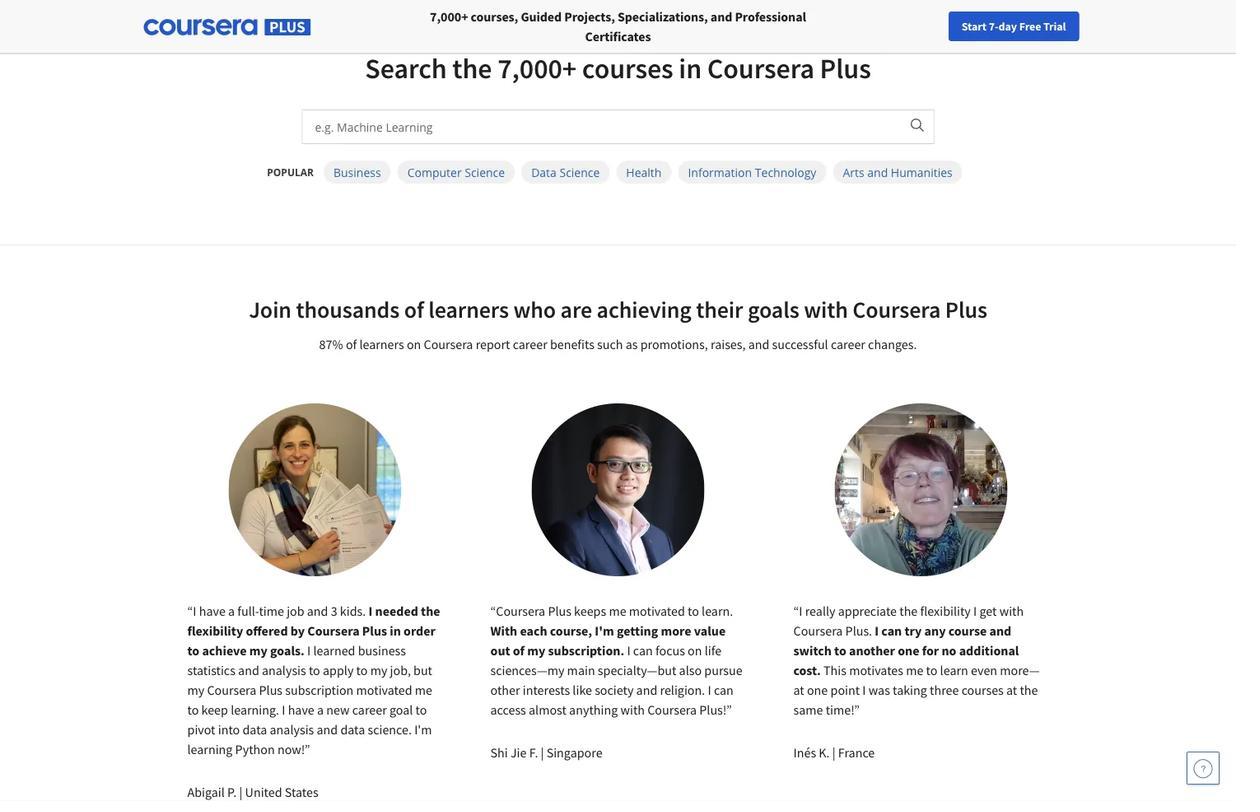 Task type: vqa. For each thing, say whether or not it's contained in the screenshot.


Task type: describe. For each thing, give the bounding box(es) containing it.
2 vertical spatial can
[[714, 682, 734, 698]]

arts and humanities button
[[833, 161, 963, 184]]

information
[[688, 164, 752, 180]]

who
[[514, 295, 556, 324]]

science for computer science
[[465, 164, 505, 180]]

start 7-day free trial button
[[949, 12, 1079, 41]]

achieving
[[597, 295, 692, 324]]

specializations,
[[618, 8, 708, 25]]

join thousands of learners who are achieving their goals with coursera plus
[[249, 295, 987, 324]]

i right learning.
[[282, 702, 285, 718]]

coursera left report
[[424, 336, 473, 353]]

report
[[476, 336, 510, 353]]

getting
[[617, 623, 658, 639]]

specialty—but
[[598, 662, 677, 679]]

singapore
[[547, 745, 603, 761]]

coursera plus keeps me motivated to learn. with each course, i'm getting more value out of my subscription.
[[491, 603, 733, 659]]

motivated inside i learned business statistics and analysis to apply to my job, but my coursera plus subscription motivated me to keep learning. i have a new career goal to pivot into data analysis and data science. i'm learning python now!
[[356, 682, 412, 698]]

2 at from the left
[[1007, 682, 1017, 698]]

popular
[[267, 165, 314, 179]]

free
[[1019, 19, 1041, 34]]

find your new career
[[885, 19, 988, 34]]

search the 7,000+ courses in coursera plus
[[365, 51, 871, 86]]

science for data science
[[560, 164, 600, 180]]

the inside this motivates me to learn even more— at one point i was taking three courses at the same time!
[[1020, 682, 1038, 698]]

goals.
[[270, 642, 305, 659]]

information technology
[[688, 164, 817, 180]]

value
[[694, 623, 726, 639]]

motivates
[[849, 662, 904, 679]]

with
[[491, 623, 517, 639]]

flexibility inside i needed the flexibility offered by coursera plus in order to achieve my goals.
[[187, 623, 243, 639]]

out
[[491, 642, 510, 659]]

goals
[[748, 295, 800, 324]]

science.
[[368, 722, 412, 738]]

technology
[[755, 164, 817, 180]]

my inside coursera plus keeps me motivated to learn. with each course, i'm getting more value out of my subscription.
[[527, 642, 546, 659]]

states
[[285, 784, 319, 801]]

access
[[491, 702, 526, 718]]

plus!
[[700, 702, 726, 718]]

and inside i can focus on life sciences—my main specialty—but also pursue other interests like society and religion. i can access almost anything with coursera plus!
[[636, 682, 658, 698]]

career inside i learned business statistics and analysis to apply to my job, but my coursera plus subscription motivated me to keep learning. i have a new career goal to pivot into data analysis and data science. i'm learning python now!
[[352, 702, 387, 718]]

almost
[[529, 702, 567, 718]]

was
[[869, 682, 890, 698]]

flexibility inside i really appreciate the flexibility i get with coursera plus.
[[920, 603, 971, 619]]

anything
[[569, 702, 618, 718]]

to inside i can try any course and switch to another one for no additional cost.
[[834, 642, 847, 659]]

i learned business statistics and analysis to apply to my job, but my coursera plus subscription motivated me to keep learning. i have a new career goal to pivot into data analysis and data science. i'm learning python now!
[[187, 642, 432, 758]]

me inside this motivates me to learn even more— at one point i was taking three courses at the same time!
[[906, 662, 924, 679]]

trial
[[1044, 19, 1066, 34]]

my down business
[[370, 662, 387, 679]]

help center image
[[1194, 759, 1213, 778]]

main
[[567, 662, 595, 679]]

and down achieve
[[238, 662, 259, 679]]

start 7-day free trial
[[962, 19, 1066, 34]]

and left '3'
[[307, 603, 328, 619]]

interests
[[523, 682, 570, 698]]

apply
[[323, 662, 354, 679]]

the inside i needed the flexibility offered by coursera plus in order to achieve my goals.
[[421, 603, 440, 619]]

computer science
[[407, 164, 505, 180]]

your
[[909, 19, 931, 34]]

i can try any course and switch to another one for no additional cost.
[[794, 623, 1019, 679]]

career
[[957, 19, 988, 34]]

now!
[[277, 741, 305, 758]]

me inside i learned business statistics and analysis to apply to my job, but my coursera plus subscription motivated me to keep learning. i have a new career goal to pivot into data analysis and data science. i'm learning python now!
[[415, 682, 432, 698]]

find
[[885, 19, 906, 34]]

and inside button
[[868, 164, 888, 180]]

plus inside i needed the flexibility offered by coursera plus in order to achieve my goals.
[[362, 623, 387, 639]]

coursera inside i can focus on life sciences—my main specialty—but also pursue other interests like society and religion. i can access almost anything with coursera plus!
[[648, 702, 697, 718]]

plus inside coursera plus keeps me motivated to learn. with each course, i'm getting more value out of my subscription.
[[548, 603, 572, 619]]

their
[[696, 295, 743, 324]]

such
[[597, 336, 623, 353]]

p.
[[227, 784, 237, 801]]

even
[[971, 662, 998, 679]]

coursera inside i needed the flexibility offered by coursera plus in order to achieve my goals.
[[307, 623, 360, 639]]

to inside i needed the flexibility offered by coursera plus in order to achieve my goals.
[[187, 642, 200, 659]]

7-
[[989, 19, 999, 34]]

goal
[[390, 702, 413, 718]]

courses inside this motivates me to learn even more— at one point i was taking three courses at the same time!
[[962, 682, 1004, 698]]

1 horizontal spatial with
[[804, 295, 848, 324]]

search
[[365, 51, 447, 86]]

learner image shi jie f. image
[[532, 404, 705, 577]]

coursera up changes.
[[853, 295, 941, 324]]

no
[[942, 642, 957, 659]]

but
[[414, 662, 432, 679]]

i inside i can try any course and switch to another one for no additional cost.
[[875, 623, 879, 639]]

f.
[[529, 745, 538, 761]]

1 horizontal spatial of
[[404, 295, 424, 324]]

business
[[334, 164, 381, 180]]

keeps
[[574, 603, 606, 619]]

i'm inside coursera plus keeps me motivated to learn. with each course, i'm getting more value out of my subscription.
[[595, 623, 614, 639]]

for
[[922, 642, 939, 659]]

by
[[291, 623, 305, 639]]

i'm inside i learned business statistics and analysis to apply to my job, but my coursera plus subscription motivated me to keep learning. i have a new career goal to pivot into data analysis and data science. i'm learning python now!
[[414, 722, 432, 738]]

join
[[249, 295, 292, 324]]

to inside this motivates me to learn even more— at one point i was taking three courses at the same time!
[[926, 662, 938, 679]]

job
[[287, 603, 304, 619]]

shi jie f. | singapore
[[491, 745, 603, 761]]

arts and humanities
[[843, 164, 953, 180]]

the inside i really appreciate the flexibility i get with coursera plus.
[[900, 603, 918, 619]]

have inside i learned business statistics and analysis to apply to my job, but my coursera plus subscription motivated me to keep learning. i have a new career goal to pivot into data analysis and data science. i'm learning python now!
[[288, 702, 314, 718]]

keep
[[201, 702, 228, 718]]

1 horizontal spatial career
[[513, 336, 547, 353]]

with inside i really appreciate the flexibility i get with coursera plus.
[[1000, 603, 1024, 619]]

i up plus!
[[708, 682, 711, 698]]

plus.
[[846, 623, 872, 639]]

i needed the flexibility offered by coursera plus in order to achieve my goals.
[[187, 603, 440, 659]]

certificates
[[585, 28, 651, 44]]

society
[[595, 682, 634, 698]]

job,
[[390, 662, 411, 679]]

on for coursera
[[407, 336, 421, 353]]

i inside this motivates me to learn even more— at one point i was taking three courses at the same time!
[[863, 682, 866, 698]]

another
[[849, 642, 895, 659]]

to inside coursera plus keeps me motivated to learn. with each course, i'm getting more value out of my subscription.
[[688, 603, 699, 619]]

computer science button
[[398, 161, 515, 184]]

same
[[794, 702, 823, 718]]

and right raises,
[[748, 336, 770, 353]]

i left get
[[974, 603, 977, 619]]

me inside coursera plus keeps me motivated to learn. with each course, i'm getting more value out of my subscription.
[[609, 603, 626, 619]]

and inside i can try any course and switch to another one for no additional cost.
[[990, 623, 1012, 639]]

more
[[661, 623, 692, 639]]

more—
[[1000, 662, 1040, 679]]

coursera plus image
[[144, 19, 311, 36]]

focus
[[656, 642, 685, 659]]

switch
[[794, 642, 832, 659]]

1 vertical spatial learners
[[359, 336, 404, 353]]

as
[[626, 336, 638, 353]]



Task type: locate. For each thing, give the bounding box(es) containing it.
are
[[561, 295, 592, 324]]

one inside this motivates me to learn even more— at one point i was taking three courses at the same time!
[[807, 682, 828, 698]]

life
[[705, 642, 722, 659]]

1 vertical spatial in
[[390, 623, 401, 639]]

inés
[[794, 745, 816, 761]]

0 horizontal spatial courses
[[582, 51, 673, 86]]

0 horizontal spatial have
[[199, 603, 226, 619]]

can left try on the bottom right
[[882, 623, 902, 639]]

1 horizontal spatial 7,000+
[[498, 51, 577, 86]]

coursera down really on the bottom right of the page
[[794, 623, 843, 639]]

learned
[[313, 642, 355, 659]]

0 horizontal spatial 7,000+
[[430, 8, 468, 25]]

sciences—my
[[491, 662, 565, 679]]

to left the learn. at bottom right
[[688, 603, 699, 619]]

my down each
[[527, 642, 546, 659]]

1 vertical spatial motivated
[[356, 682, 412, 698]]

shi
[[491, 745, 508, 761]]

87% of learners on coursera report career benefits such as promotions, raises, and successful career changes.
[[319, 336, 917, 353]]

2 vertical spatial me
[[415, 682, 432, 698]]

1 vertical spatial flexibility
[[187, 623, 243, 639]]

1 vertical spatial on
[[688, 642, 702, 659]]

0 vertical spatial can
[[882, 623, 902, 639]]

0 vertical spatial i'm
[[595, 623, 614, 639]]

motivated down job,
[[356, 682, 412, 698]]

1 horizontal spatial courses
[[962, 682, 1004, 698]]

on
[[407, 336, 421, 353], [688, 642, 702, 659]]

1 vertical spatial me
[[906, 662, 924, 679]]

in down specializations,
[[679, 51, 702, 86]]

order
[[404, 623, 436, 639]]

have down subscription
[[288, 702, 314, 718]]

0 vertical spatial analysis
[[262, 662, 306, 679]]

and left professional
[[711, 8, 733, 25]]

at
[[794, 682, 805, 698], [1007, 682, 1017, 698]]

me right keeps
[[609, 603, 626, 619]]

| right "k."
[[833, 745, 836, 761]]

data
[[531, 164, 557, 180]]

thousands
[[296, 295, 400, 324]]

find your new career link
[[877, 16, 997, 37]]

needed
[[375, 603, 418, 619]]

0 horizontal spatial at
[[794, 682, 805, 698]]

0 horizontal spatial flexibility
[[187, 623, 243, 639]]

i right plus.
[[875, 623, 879, 639]]

of right thousands
[[404, 295, 424, 324]]

1 horizontal spatial a
[[317, 702, 324, 718]]

with up successful
[[804, 295, 848, 324]]

2 science from the left
[[560, 164, 600, 180]]

0 horizontal spatial i'm
[[414, 722, 432, 738]]

0 horizontal spatial data
[[243, 722, 267, 738]]

1 horizontal spatial flexibility
[[920, 603, 971, 619]]

to down for
[[926, 662, 938, 679]]

7,000+ left courses,
[[430, 8, 468, 25]]

0 horizontal spatial me
[[415, 682, 432, 698]]

start
[[962, 19, 987, 34]]

7,000+ down guided
[[498, 51, 577, 86]]

i left really on the bottom right of the page
[[799, 603, 803, 619]]

religion.
[[660, 682, 705, 698]]

can down pursue
[[714, 682, 734, 698]]

0 horizontal spatial |
[[239, 784, 242, 801]]

87%
[[319, 336, 343, 353]]

can for try
[[882, 623, 902, 639]]

me down but
[[415, 682, 432, 698]]

appreciate
[[838, 603, 897, 619]]

motivated up more
[[629, 603, 685, 619]]

this motivates me to learn even more— at one point i was taking three courses at the same time!
[[794, 662, 1040, 718]]

statistics
[[187, 662, 235, 679]]

coursera inside i really appreciate the flexibility i get with coursera plus.
[[794, 623, 843, 639]]

i have a full-time job and 3 kids.
[[193, 603, 369, 619]]

subscription.
[[548, 642, 625, 659]]

0 vertical spatial flexibility
[[920, 603, 971, 619]]

arts
[[843, 164, 865, 180]]

0 horizontal spatial in
[[390, 623, 401, 639]]

i'm
[[595, 623, 614, 639], [414, 722, 432, 738]]

1 horizontal spatial on
[[688, 642, 702, 659]]

0 horizontal spatial learners
[[359, 336, 404, 353]]

7,000+ courses, guided projects, specializations, and professional certificates
[[430, 8, 806, 44]]

on left the life
[[688, 642, 702, 659]]

0 horizontal spatial science
[[465, 164, 505, 180]]

1 vertical spatial analysis
[[270, 722, 314, 738]]

2 horizontal spatial can
[[882, 623, 902, 639]]

the down more—
[[1020, 682, 1038, 698]]

2 vertical spatial with
[[621, 702, 645, 718]]

2 horizontal spatial |
[[833, 745, 836, 761]]

in inside i needed the flexibility offered by coursera plus in order to achieve my goals.
[[390, 623, 401, 639]]

benefits
[[550, 336, 595, 353]]

in down needed
[[390, 623, 401, 639]]

python
[[235, 741, 275, 758]]

business
[[358, 642, 406, 659]]

of
[[404, 295, 424, 324], [346, 336, 357, 353], [513, 642, 525, 659]]

course
[[949, 623, 987, 639]]

and inside 7,000+ courses, guided projects, specializations, and professional certificates
[[711, 8, 733, 25]]

1 horizontal spatial can
[[714, 682, 734, 698]]

of inside coursera plus keeps me motivated to learn. with each course, i'm getting more value out of my subscription.
[[513, 642, 525, 659]]

0 vertical spatial of
[[404, 295, 424, 324]]

coursera down professional
[[707, 51, 814, 86]]

data down new
[[341, 722, 365, 738]]

i really appreciate the flexibility i get with coursera plus.
[[794, 603, 1024, 639]]

data science
[[531, 164, 600, 180]]

career up science.
[[352, 702, 387, 718]]

analysis down goals.
[[262, 662, 306, 679]]

on left report
[[407, 336, 421, 353]]

at down more—
[[1007, 682, 1017, 698]]

1 vertical spatial i'm
[[414, 722, 432, 738]]

try
[[905, 623, 922, 639]]

coursera up keep
[[207, 682, 256, 698]]

business button
[[324, 161, 391, 184]]

k.
[[819, 745, 830, 761]]

and up additional at the right bottom of the page
[[990, 623, 1012, 639]]

coursera inside i learned business statistics and analysis to apply to my job, but my coursera plus subscription motivated me to keep learning. i have a new career goal to pivot into data analysis and data science. i'm learning python now!
[[207, 682, 256, 698]]

i'm right science.
[[414, 722, 432, 738]]

1 horizontal spatial in
[[679, 51, 702, 86]]

1 at from the left
[[794, 682, 805, 698]]

2 vertical spatial of
[[513, 642, 525, 659]]

new
[[326, 702, 350, 718]]

a left new
[[317, 702, 324, 718]]

pursue
[[704, 662, 743, 679]]

learner image inés k. image
[[835, 404, 1008, 577]]

i'm down keeps
[[595, 623, 614, 639]]

i left full-
[[193, 603, 196, 619]]

my inside i needed the flexibility offered by coursera plus in order to achieve my goals.
[[249, 642, 268, 659]]

learn.
[[702, 603, 733, 619]]

courses down certificates
[[582, 51, 673, 86]]

in
[[679, 51, 702, 86], [390, 623, 401, 639]]

| right f.
[[541, 745, 544, 761]]

projects,
[[564, 8, 615, 25]]

1 horizontal spatial one
[[898, 642, 920, 659]]

and right arts
[[868, 164, 888, 180]]

of right 87%
[[346, 336, 357, 353]]

0 horizontal spatial motivated
[[356, 682, 412, 698]]

courses
[[582, 51, 673, 86], [962, 682, 1004, 698]]

course,
[[550, 623, 592, 639]]

one up same
[[807, 682, 828, 698]]

can for focus
[[633, 642, 653, 659]]

have
[[199, 603, 226, 619], [288, 702, 314, 718]]

and down specialty—but
[[636, 682, 658, 698]]

learners down thousands
[[359, 336, 404, 353]]

i left was
[[863, 682, 866, 698]]

with right get
[[1000, 603, 1024, 619]]

achieve
[[202, 642, 247, 659]]

a
[[228, 603, 235, 619], [317, 702, 324, 718]]

0 vertical spatial a
[[228, 603, 235, 619]]

pivot
[[187, 722, 215, 738]]

learning
[[187, 741, 233, 758]]

the down courses,
[[452, 51, 492, 86]]

motivated inside coursera plus keeps me motivated to learn. with each course, i'm getting more value out of my subscription.
[[629, 603, 685, 619]]

learner image abigail p. image
[[229, 404, 402, 577]]

learners
[[428, 295, 509, 324], [359, 336, 404, 353]]

my down offered
[[249, 642, 268, 659]]

1 horizontal spatial me
[[609, 603, 626, 619]]

0 vertical spatial 7,000+
[[430, 8, 468, 25]]

this
[[824, 662, 847, 679]]

0 vertical spatial have
[[199, 603, 226, 619]]

kids.
[[340, 603, 366, 619]]

0 vertical spatial courses
[[582, 51, 673, 86]]

0 vertical spatial me
[[609, 603, 626, 619]]

on inside i can focus on life sciences—my main specialty—but also pursue other interests like society and religion. i can access almost anything with coursera plus!
[[688, 642, 702, 659]]

1 vertical spatial courses
[[962, 682, 1004, 698]]

1 vertical spatial of
[[346, 336, 357, 353]]

and down new
[[317, 722, 338, 738]]

1 horizontal spatial have
[[288, 702, 314, 718]]

courses down even
[[962, 682, 1004, 698]]

coursera down '3'
[[307, 623, 360, 639]]

0 vertical spatial with
[[804, 295, 848, 324]]

to up subscription
[[309, 662, 320, 679]]

0 horizontal spatial career
[[352, 702, 387, 718]]

science right data
[[560, 164, 600, 180]]

time
[[259, 603, 284, 619]]

| for i learned business statistics and analysis to apply to my job, but my coursera plus subscription motivated me to keep learning. i have a new career goal to pivot into data analysis and data science. i'm learning python now!
[[239, 784, 242, 801]]

0 vertical spatial motivated
[[629, 603, 685, 619]]

7,000+ inside 7,000+ courses, guided projects, specializations, and professional certificates
[[430, 8, 468, 25]]

to up statistics in the left bottom of the page
[[187, 642, 200, 659]]

flexibility up any
[[920, 603, 971, 619]]

a inside i learned business statistics and analysis to apply to my job, but my coursera plus subscription motivated me to keep learning. i have a new career goal to pivot into data analysis and data science. i'm learning python now!
[[317, 702, 324, 718]]

data down learning.
[[243, 722, 267, 738]]

additional
[[959, 642, 1019, 659]]

the up order
[[421, 603, 440, 619]]

science
[[465, 164, 505, 180], [560, 164, 600, 180]]

i inside i needed the flexibility offered by coursera plus in order to achieve my goals.
[[369, 603, 373, 619]]

1 horizontal spatial learners
[[428, 295, 509, 324]]

career left changes.
[[831, 336, 866, 353]]

0 horizontal spatial of
[[346, 336, 357, 353]]

0 horizontal spatial on
[[407, 336, 421, 353]]

can inside i can try any course and switch to another one for no additional cost.
[[882, 623, 902, 639]]

2 horizontal spatial career
[[831, 336, 866, 353]]

0 vertical spatial learners
[[428, 295, 509, 324]]

1 vertical spatial 7,000+
[[498, 51, 577, 86]]

a left full-
[[228, 603, 235, 619]]

abigail p. | united states
[[187, 784, 319, 801]]

1 vertical spatial have
[[288, 702, 314, 718]]

data
[[243, 722, 267, 738], [341, 722, 365, 738]]

0 vertical spatial in
[[679, 51, 702, 86]]

on for life
[[688, 642, 702, 659]]

i right goals.
[[307, 642, 311, 659]]

my down statistics in the left bottom of the page
[[187, 682, 204, 698]]

one down try on the bottom right
[[898, 642, 920, 659]]

i up specialty—but
[[627, 642, 631, 659]]

promotions,
[[641, 336, 708, 353]]

| for this motivates me to learn even more— at one point i was taking three courses at the same time!
[[833, 745, 836, 761]]

coursera down the "religion."
[[648, 702, 697, 718]]

1 data from the left
[[243, 722, 267, 738]]

one inside i can try any course and switch to another one for no additional cost.
[[898, 642, 920, 659]]

| right p.
[[239, 784, 242, 801]]

3
[[331, 603, 337, 619]]

time!
[[826, 702, 854, 718]]

coursera inside coursera plus keeps me motivated to learn. with each course, i'm getting more value out of my subscription.
[[496, 603, 545, 619]]

2 horizontal spatial me
[[906, 662, 924, 679]]

successful
[[772, 336, 828, 353]]

flexibility up achieve
[[187, 623, 243, 639]]

None search field
[[227, 10, 556, 43]]

1 vertical spatial can
[[633, 642, 653, 659]]

offered
[[246, 623, 288, 639]]

0 vertical spatial one
[[898, 642, 920, 659]]

france
[[838, 745, 875, 761]]

1 horizontal spatial science
[[560, 164, 600, 180]]

2 data from the left
[[341, 722, 365, 738]]

taking
[[893, 682, 927, 698]]

coursera
[[707, 51, 814, 86], [853, 295, 941, 324], [424, 336, 473, 353], [496, 603, 545, 619], [307, 623, 360, 639], [794, 623, 843, 639], [207, 682, 256, 698], [648, 702, 697, 718]]

raises,
[[711, 336, 746, 353]]

0 horizontal spatial one
[[807, 682, 828, 698]]

career down 'who' on the left top of page
[[513, 336, 547, 353]]

of right the out
[[513, 642, 525, 659]]

day
[[999, 19, 1017, 34]]

1 vertical spatial one
[[807, 682, 828, 698]]

analysis up now!
[[270, 722, 314, 738]]

2 horizontal spatial of
[[513, 642, 525, 659]]

with inside i can focus on life sciences—my main specialty—but also pursue other interests like society and religion. i can access almost anything with coursera plus!
[[621, 702, 645, 718]]

to right goal
[[416, 702, 427, 718]]

me up taking
[[906, 662, 924, 679]]

have left full-
[[199, 603, 226, 619]]

2 horizontal spatial with
[[1000, 603, 1024, 619]]

science right the computer
[[465, 164, 505, 180]]

1 horizontal spatial at
[[1007, 682, 1017, 698]]

can down getting
[[633, 642, 653, 659]]

new
[[933, 19, 954, 34]]

plus inside i learned business statistics and analysis to apply to my job, but my coursera plus subscription motivated me to keep learning. i have a new career goal to pivot into data analysis and data science. i'm learning python now!
[[259, 682, 283, 698]]

to right apply
[[356, 662, 368, 679]]

learners up report
[[428, 295, 509, 324]]

professional
[[735, 8, 806, 25]]

to up pivot at the bottom left of the page
[[187, 702, 199, 718]]

0 vertical spatial on
[[407, 336, 421, 353]]

1 horizontal spatial |
[[541, 745, 544, 761]]

i right kids.
[[369, 603, 373, 619]]

any
[[925, 623, 946, 639]]

coursera up each
[[496, 603, 545, 619]]

0 horizontal spatial a
[[228, 603, 235, 619]]

1 horizontal spatial data
[[341, 722, 365, 738]]

|
[[541, 745, 544, 761], [833, 745, 836, 761], [239, 784, 242, 801]]

1 vertical spatial a
[[317, 702, 324, 718]]

cost.
[[794, 662, 821, 679]]

1 horizontal spatial i'm
[[595, 623, 614, 639]]

1 vertical spatial with
[[1000, 603, 1024, 619]]

0 horizontal spatial with
[[621, 702, 645, 718]]

1 horizontal spatial motivated
[[629, 603, 685, 619]]

at down cost.
[[794, 682, 805, 698]]

to
[[688, 603, 699, 619], [187, 642, 200, 659], [834, 642, 847, 659], [309, 662, 320, 679], [356, 662, 368, 679], [926, 662, 938, 679], [187, 702, 199, 718], [416, 702, 427, 718]]

the up try on the bottom right
[[900, 603, 918, 619]]

1 science from the left
[[465, 164, 505, 180]]

subscription
[[285, 682, 354, 698]]

to up this
[[834, 642, 847, 659]]

Search the 7,000+ courses in Coursera Plus text field
[[303, 110, 899, 143]]

show notifications image
[[1014, 21, 1034, 40]]

0 horizontal spatial can
[[633, 642, 653, 659]]

three
[[930, 682, 959, 698]]

with down the society
[[621, 702, 645, 718]]



